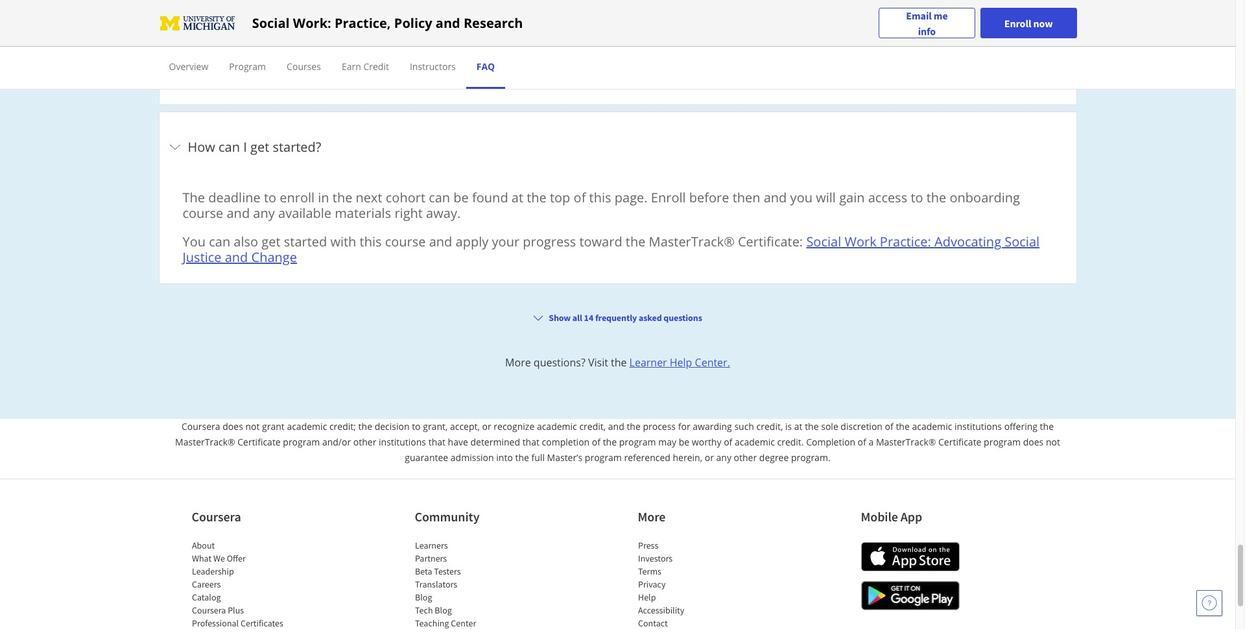 Task type: locate. For each thing, give the bounding box(es) containing it.
0 horizontal spatial help
[[638, 592, 656, 603]]

1 horizontal spatial be
[[679, 436, 690, 448]]

faq
[[477, 60, 495, 73]]

2 vertical spatial coursera
[[192, 605, 226, 616]]

1 horizontal spatial credit,
[[757, 421, 783, 433]]

the
[[724, 25, 743, 43], [354, 54, 374, 72], [226, 70, 246, 87], [333, 189, 352, 206], [527, 189, 547, 206], [927, 189, 947, 206], [626, 233, 646, 251], [611, 356, 627, 370], [358, 421, 372, 433], [627, 421, 641, 433], [805, 421, 819, 433], [896, 421, 910, 433], [1040, 421, 1054, 433], [603, 436, 617, 448], [515, 452, 529, 464]]

distance
[[395, 70, 447, 87]]

0 vertical spatial be
[[744, 54, 759, 72]]

1 horizontal spatial that
[[523, 436, 540, 448]]

next
[[356, 189, 382, 206]]

0 horizontal spatial course
[[183, 204, 223, 222]]

list containing press
[[638, 539, 748, 629]]

help inside press investors terms privacy help accessibility
[[638, 592, 656, 603]]

0 horizontal spatial credit,
[[580, 421, 606, 433]]

email me info button
[[879, 7, 975, 39]]

0 horizontal spatial program
[[229, 60, 266, 73]]

0 vertical spatial blog
[[415, 592, 432, 603]]

1 horizontal spatial mastertrack®
[[649, 233, 735, 251]]

0 vertical spatial institutions
[[955, 421, 1002, 433]]

be left used
[[744, 54, 759, 72]]

courses link
[[287, 60, 321, 73]]

social
[[252, 14, 290, 31], [807, 233, 841, 251], [1005, 233, 1040, 251]]

course up you
[[183, 204, 223, 222]]

herein,
[[673, 452, 703, 464]]

completion
[[542, 436, 590, 448]]

certificate menu element
[[159, 47, 1077, 89]]

1 visa from the left
[[589, 54, 612, 72]]

be left "found"
[[454, 189, 469, 206]]

in down 'receive'
[[339, 54, 350, 72]]

2 list from the left
[[415, 539, 525, 629]]

0 horizontal spatial other
[[353, 436, 376, 448]]

satisfy
[[811, 54, 849, 72]]

program.
[[791, 452, 831, 464]]

michigan's
[[328, 70, 392, 87]]

and
[[436, 14, 460, 31], [672, 54, 695, 72], [764, 189, 787, 206], [227, 204, 250, 222], [429, 233, 452, 251], [225, 249, 248, 266], [608, 421, 625, 433]]

1 vertical spatial does
[[1023, 436, 1044, 448]]

0 horizontal spatial blog
[[415, 592, 432, 603]]

1 horizontal spatial does
[[1023, 436, 1044, 448]]

0 horizontal spatial in
[[318, 189, 329, 206]]

top
[[550, 189, 570, 206]]

1 vertical spatial blog
[[434, 605, 452, 616]]

1 vertical spatial enroll
[[651, 189, 686, 206]]

please down enroll now button
[[995, 54, 1034, 72]]

and down beginning
[[672, 54, 695, 72]]

program inside list item
[[431, 25, 483, 43]]

about
[[192, 540, 215, 552]]

help
[[670, 356, 692, 370], [638, 592, 656, 603]]

0 horizontal spatial please
[[183, 54, 222, 72]]

social right advocating
[[1005, 233, 1040, 251]]

other left degree
[[734, 452, 757, 464]]

completion
[[806, 436, 856, 448]]

1 vertical spatial help
[[638, 592, 656, 603]]

that up 'full' at the bottom of the page
[[523, 436, 540, 448]]

1 horizontal spatial in
[[339, 54, 350, 72]]

can right cohort
[[429, 189, 450, 206]]

1 horizontal spatial enroll
[[1005, 17, 1032, 30]]

course
[[183, 204, 223, 222], [385, 233, 426, 251]]

1 vertical spatial msw
[[420, 54, 451, 72]]

1 vertical spatial decision
[[375, 421, 410, 433]]

decision inside coursera does not grant academic credit; the decision to grant, accept, or recognize academic credit, and the process for awarding such credit, is at the sole discretion of the academic institutions offering the mastertrack® certificate program and/or other institutions that have determined that completion of the program may be worthy of academic credit. completion of a mastertrack® certificate program does not guarantee admission into the full master's program referenced herein, or any other degree program.
[[375, 421, 410, 433]]

away.
[[426, 204, 461, 222]]

get right i
[[250, 138, 269, 156]]

2 vertical spatial be
[[679, 436, 690, 448]]

course down right on the left of the page
[[385, 233, 426, 251]]

press link
[[638, 540, 658, 552]]

1 vertical spatial in
[[318, 189, 329, 206]]

1 vertical spatial not
[[1046, 436, 1061, 448]]

decision up on
[[558, 25, 608, 43]]

of left a
[[858, 436, 867, 448]]

1 vertical spatial get
[[262, 233, 281, 251]]

list for community
[[415, 539, 525, 629]]

0 vertical spatial more
[[505, 356, 531, 370]]

1 horizontal spatial not
[[1046, 436, 1061, 448]]

1 horizontal spatial certificate
[[939, 436, 982, 448]]

learners
[[415, 540, 448, 552]]

enroll now
[[1005, 17, 1053, 30]]

tech blog link
[[415, 605, 452, 616]]

0 horizontal spatial any
[[253, 204, 275, 222]]

found
[[472, 189, 508, 206]]

or
[[482, 421, 492, 433], [705, 452, 714, 464]]

0 horizontal spatial that
[[429, 436, 446, 448]]

to right used
[[795, 54, 807, 72]]

0 vertical spatial this
[[589, 189, 611, 206]]

please down students at the top left of page
[[183, 54, 222, 72]]

any down worthy
[[716, 452, 732, 464]]

list containing learners
[[415, 539, 525, 629]]

testers
[[434, 566, 461, 577]]

1 vertical spatial coursera
[[192, 509, 241, 525]]

social work practice: advocating social justice and change
[[183, 233, 1040, 266]]

of right discretion
[[885, 421, 894, 433]]

can right you
[[209, 233, 230, 251]]

of inside the deadline to enroll in the next cohort can be found at the top of this page. enroll before then and you will gain access to the onboarding course and any available materials right away.
[[574, 189, 586, 206]]

0 vertical spatial decision
[[558, 25, 608, 43]]

0 horizontal spatial certificate
[[238, 436, 281, 448]]

get inside how can i get started? dropdown button
[[250, 138, 269, 156]]

sole
[[821, 421, 839, 433]]

mastertrack® inside list item
[[649, 233, 735, 251]]

work
[[845, 233, 877, 251]]

academic
[[287, 421, 327, 433], [537, 421, 577, 433], [912, 421, 952, 433], [735, 436, 775, 448]]

does left grant
[[223, 421, 243, 433]]

1 horizontal spatial institutions
[[955, 421, 1002, 433]]

0 vertical spatial coursera
[[182, 421, 220, 433]]

0 vertical spatial program
[[431, 25, 483, 43]]

list
[[192, 539, 302, 629], [415, 539, 525, 629], [638, 539, 748, 629]]

can
[[240, 25, 261, 43], [219, 138, 240, 156], [429, 189, 450, 206], [209, 233, 230, 251]]

list containing about
[[192, 539, 302, 629]]

1 vertical spatial other
[[734, 452, 757, 464]]

social left work on the right top of page
[[807, 233, 841, 251]]

what we offer link
[[192, 553, 245, 565]]

social for work:
[[252, 14, 290, 31]]

1 vertical spatial this
[[360, 233, 382, 251]]

beginning
[[660, 25, 720, 43]]

1 list from the left
[[192, 539, 302, 629]]

1 vertical spatial program
[[229, 60, 266, 73]]

privacy
[[638, 579, 666, 590]]

or up determined
[[482, 421, 492, 433]]

help link
[[638, 592, 656, 603]]

to right access
[[911, 189, 923, 206]]

in right enroll
[[318, 189, 329, 206]]

how can i get started? button
[[167, 120, 1069, 175]]

help down the privacy
[[638, 592, 656, 603]]

social for work
[[807, 233, 841, 251]]

1 horizontal spatial decision
[[558, 25, 608, 43]]

or down worthy
[[705, 452, 714, 464]]

1 vertical spatial more
[[638, 509, 666, 525]]

enroll
[[280, 189, 315, 206]]

and left process
[[608, 421, 625, 433]]

full
[[532, 452, 545, 464]]

help left center.
[[670, 356, 692, 370]]

0 horizontal spatial this
[[360, 233, 382, 251]]

leadership link
[[192, 566, 234, 577]]

at right is
[[794, 421, 803, 433]]

1 horizontal spatial help
[[670, 356, 692, 370]]

program
[[283, 436, 320, 448], [619, 436, 656, 448], [984, 436, 1021, 448], [585, 452, 622, 464]]

1 horizontal spatial at
[[794, 421, 803, 433]]

credit;
[[329, 421, 356, 433]]

1 horizontal spatial course
[[385, 233, 426, 251]]

0 horizontal spatial or
[[482, 421, 492, 433]]

0 vertical spatial at
[[512, 189, 524, 206]]

online
[[377, 54, 417, 72]]

blog right the tech in the left bottom of the page
[[434, 605, 452, 616]]

more up press link
[[638, 509, 666, 525]]

any up the also
[[253, 204, 275, 222]]

this
[[589, 189, 611, 206], [360, 233, 382, 251]]

0 vertical spatial any
[[253, 204, 275, 222]]

to inside the please note, participation in the online msw has no impact on u.s. visa eligibility and cannot be used to satisfy u.s. visa requirements. please review the
[[795, 54, 807, 72]]

started
[[284, 233, 327, 251]]

plus
[[227, 605, 244, 616]]

1 horizontal spatial u.s.
[[853, 54, 876, 72]]

0 horizontal spatial more
[[505, 356, 531, 370]]

2 credit, from the left
[[757, 421, 783, 433]]

2 please from the left
[[995, 54, 1034, 72]]

and inside social work practice: advocating social justice and change
[[225, 249, 248, 266]]

tech
[[415, 605, 433, 616]]

1 horizontal spatial any
[[716, 452, 732, 464]]

1 horizontal spatial list
[[415, 539, 525, 629]]

1 horizontal spatial blog
[[434, 605, 452, 616]]

0 horizontal spatial be
[[454, 189, 469, 206]]

0 horizontal spatial list
[[192, 539, 302, 629]]

1 vertical spatial course
[[385, 233, 426, 251]]

1 horizontal spatial visa
[[879, 54, 903, 72]]

coursera for coursera
[[192, 509, 241, 525]]

mastertrack
[[747, 25, 822, 43]]

to left grant,
[[412, 421, 421, 433]]

if
[[893, 25, 901, 43]]

at inside the deadline to enroll in the next cohort can be found at the top of this page. enroll before then and you will gain access to the onboarding course and any available materials right away.
[[512, 189, 524, 206]]

msw
[[396, 25, 427, 43], [420, 54, 451, 72]]

this right with
[[360, 233, 382, 251]]

institutions up guarantee
[[379, 436, 426, 448]]

not
[[245, 421, 260, 433], [1046, 436, 1061, 448]]

1 vertical spatial any
[[716, 452, 732, 464]]

coursera inside coursera does not grant academic credit; the decision to grant, accept, or recognize academic credit, and the process for awarding such credit, is at the sole discretion of the academic institutions offering the mastertrack® certificate program and/or other institutions that have determined that completion of the program may be worthy of academic credit. completion of a mastertrack® certificate program does not guarantee admission into the full master's program referenced herein, or any other degree program.
[[182, 421, 220, 433]]

credit,
[[580, 421, 606, 433], [757, 421, 783, 433]]

1 horizontal spatial program
[[431, 25, 483, 43]]

instructors link
[[410, 60, 456, 73]]

program right review
[[229, 60, 266, 73]]

other down credit;
[[353, 436, 376, 448]]

can inside dropdown button
[[219, 138, 240, 156]]

0 vertical spatial in
[[339, 54, 350, 72]]

0 vertical spatial not
[[245, 421, 260, 433]]

receive
[[331, 25, 375, 43]]

decision left grant,
[[375, 421, 410, 433]]

1 vertical spatial at
[[794, 421, 803, 433]]

any inside the deadline to enroll in the next cohort can be found at the top of this page. enroll before then and you will gain access to the onboarding course and any available materials right away.
[[253, 204, 275, 222]]

1 vertical spatial or
[[705, 452, 714, 464]]

mastertrack® right a
[[876, 436, 936, 448]]

does down offering on the bottom right of page
[[1023, 436, 1044, 448]]

0 vertical spatial does
[[223, 421, 243, 433]]

press
[[638, 540, 658, 552]]

2 certificate from the left
[[939, 436, 982, 448]]

that
[[429, 436, 446, 448], [523, 436, 540, 448]]

partners
[[415, 553, 447, 565]]

2 horizontal spatial social
[[1005, 233, 1040, 251]]

please note, participation in the online msw has no impact on u.s. visa eligibility and cannot be used to satisfy u.s. visa requirements. please review the
[[183, 54, 1034, 87]]

u.s. right on
[[562, 54, 586, 72]]

0 vertical spatial enroll
[[1005, 17, 1032, 30]]

and/or
[[322, 436, 351, 448]]

2 horizontal spatial list
[[638, 539, 748, 629]]

at right "found"
[[512, 189, 524, 206]]

overview
[[169, 60, 208, 73]]

more left questions?
[[505, 356, 531, 370]]

credit, left is
[[757, 421, 783, 433]]

institutions left offering on the bottom right of page
[[955, 421, 1002, 433]]

visa
[[589, 54, 612, 72], [879, 54, 903, 72]]

0 vertical spatial other
[[353, 436, 376, 448]]

of right top
[[574, 189, 586, 206]]

investors link
[[638, 553, 672, 565]]

0 horizontal spatial social
[[252, 14, 290, 31]]

coursera plus link
[[192, 605, 244, 616]]

get
[[250, 138, 269, 156], [262, 233, 281, 251]]

program up referenced
[[619, 436, 656, 448]]

and down away.
[[429, 233, 452, 251]]

admission
[[451, 452, 494, 464]]

0 horizontal spatial visa
[[589, 54, 612, 72]]

we
[[213, 553, 225, 565]]

1 horizontal spatial social
[[807, 233, 841, 251]]

that down grant,
[[429, 436, 446, 448]]

prefer.
[[934, 25, 975, 43]]

enroll right page.
[[651, 189, 686, 206]]

can for started?
[[219, 138, 240, 156]]

blog up the tech in the left bottom of the page
[[415, 592, 432, 603]]

1 horizontal spatial this
[[589, 189, 611, 206]]

and right justice
[[225, 249, 248, 266]]

0 vertical spatial course
[[183, 204, 223, 222]]

in inside the deadline to enroll in the next cohort can be found at the top of this page. enroll before then and you will gain access to the onboarding course and any available materials right away.
[[318, 189, 329, 206]]

list for more
[[638, 539, 748, 629]]

be down for
[[679, 436, 690, 448]]

1 horizontal spatial please
[[995, 54, 1034, 72]]

list item
[[159, 0, 1077, 112], [159, 112, 1077, 291], [159, 291, 1077, 362], [159, 369, 1077, 440], [159, 446, 1077, 518], [159, 524, 1077, 596], [159, 602, 1077, 629], [192, 617, 302, 629], [415, 617, 525, 629], [638, 617, 748, 629]]

0 horizontal spatial enroll
[[651, 189, 686, 206]]

can left i
[[219, 138, 240, 156]]

learners partners beta testers translators blog tech blog
[[415, 540, 461, 616]]

0 horizontal spatial decision
[[375, 421, 410, 433]]

other
[[353, 436, 376, 448], [734, 452, 757, 464]]

1 vertical spatial be
[[454, 189, 469, 206]]

a
[[869, 436, 874, 448]]

program down grant
[[283, 436, 320, 448]]

visa down if
[[879, 54, 903, 72]]

mastertrack® down before
[[649, 233, 735, 251]]

this left page.
[[589, 189, 611, 206]]

can for an
[[240, 25, 261, 43]]

be inside coursera does not grant academic credit; the decision to grant, accept, or recognize academic credit, and the process for awarding such credit, is at the sole discretion of the academic institutions offering the mastertrack® certificate program and/or other institutions that have determined that completion of the program may be worthy of academic credit. completion of a mastertrack® certificate program does not guarantee admission into the full master's program referenced herein, or any other degree program.
[[679, 436, 690, 448]]

visa down students can potentially receive an msw program admissions decision prior to beginning the mastertrack certificate, if they prefer.
[[589, 54, 612, 72]]

more for more questions? visit the learner help center.
[[505, 356, 531, 370]]

coursera up chevron right image at the left
[[182, 421, 220, 433]]

mastertrack® up chevron right image at the left
[[175, 436, 235, 448]]

the deadline to enroll in the next cohort can be found at the top of this page. enroll before then and you will gain access to the onboarding course and any available materials right away.
[[183, 189, 1020, 222]]

participation
[[259, 54, 336, 72]]

be inside the deadline to enroll in the next cohort can be found at the top of this page. enroll before then and you will gain access to the onboarding course and any available materials right away.
[[454, 189, 469, 206]]

can up "note,"
[[240, 25, 261, 43]]

0 vertical spatial get
[[250, 138, 269, 156]]

enroll left now
[[1005, 17, 1032, 30]]

deadline
[[208, 189, 261, 206]]

help center image
[[1202, 595, 1218, 611]]

u.s. down certificate, at the right top of the page
[[853, 54, 876, 72]]

enroll
[[1005, 17, 1032, 30], [651, 189, 686, 206]]

info
[[918, 24, 936, 37]]

university of michigan's distance education disclosures link
[[249, 70, 584, 87]]

0 horizontal spatial institutions
[[379, 436, 426, 448]]

no
[[479, 54, 495, 72]]

1 horizontal spatial more
[[638, 509, 666, 525]]

careers
[[192, 579, 220, 590]]

credit, up completion
[[580, 421, 606, 433]]

coursera down catalog link at the left
[[192, 605, 226, 616]]

get right the also
[[262, 233, 281, 251]]

3 list from the left
[[638, 539, 748, 629]]

press investors terms privacy help accessibility
[[638, 540, 684, 616]]

2 horizontal spatial be
[[744, 54, 759, 72]]

14
[[584, 312, 594, 324]]

blog link
[[415, 592, 432, 603]]

download on the app store image
[[861, 542, 960, 572]]

coursera up about link on the left bottom of the page
[[192, 509, 241, 525]]

program up has at the top
[[431, 25, 483, 43]]

chevron right image
[[167, 474, 183, 490]]

master's
[[547, 452, 583, 464]]

social left work:
[[252, 14, 290, 31]]

0 horizontal spatial u.s.
[[562, 54, 586, 72]]

0 horizontal spatial at
[[512, 189, 524, 206]]



Task type: vqa. For each thing, say whether or not it's contained in the screenshot.


Task type: describe. For each thing, give the bounding box(es) containing it.
university of michigan image
[[159, 13, 237, 33]]

1 horizontal spatial or
[[705, 452, 714, 464]]

translators
[[415, 579, 457, 590]]

0 horizontal spatial not
[[245, 421, 260, 433]]

questions
[[664, 312, 702, 324]]

awarding
[[693, 421, 732, 433]]

learners link
[[415, 540, 448, 552]]

available
[[278, 204, 332, 222]]

coursera for coursera does not grant academic credit; the decision to grant, accept, or recognize academic credit, and the process for awarding such credit, is at the sole discretion of the academic institutions offering the mastertrack® certificate program and/or other institutions that have determined that completion of the program may be worthy of academic credit. completion of a mastertrack® certificate program does not guarantee admission into the full master's program referenced herein, or any other degree program.
[[182, 421, 220, 433]]

coursera inside about what we offer leadership careers catalog coursera plus
[[192, 605, 226, 616]]

page.
[[615, 189, 648, 206]]

courses
[[287, 60, 321, 73]]

accept,
[[450, 421, 480, 433]]

more for more
[[638, 509, 666, 525]]

2 horizontal spatial mastertrack®
[[876, 436, 936, 448]]

0 vertical spatial msw
[[396, 25, 427, 43]]

disclosures
[[514, 70, 584, 87]]

can for started
[[209, 233, 230, 251]]

any inside coursera does not grant academic credit; the decision to grant, accept, or recognize academic credit, and the process for awarding such credit, is at the sole discretion of the academic institutions offering the mastertrack® certificate program and/or other institutions that have determined that completion of the program may be worthy of academic credit. completion of a mastertrack® certificate program does not guarantee admission into the full master's program referenced herein, or any other degree program.
[[716, 452, 732, 464]]

degree
[[759, 452, 789, 464]]

learner help center. link
[[630, 356, 730, 370]]

is
[[786, 421, 792, 433]]

terms
[[638, 566, 661, 577]]

program inside certificate menu element
[[229, 60, 266, 73]]

coursera does not grant academic credit; the decision to grant, accept, or recognize academic credit, and the process for awarding such credit, is at the sole discretion of the academic institutions offering the mastertrack® certificate program and/or other institutions that have determined that completion of the program may be worthy of academic credit. completion of a mastertrack® certificate program does not guarantee admission into the full master's program referenced herein, or any other degree program.
[[175, 421, 1061, 464]]

1 u.s. from the left
[[562, 54, 586, 72]]

university
[[249, 70, 309, 87]]

get for also
[[262, 233, 281, 251]]

1 vertical spatial institutions
[[379, 436, 426, 448]]

to inside coursera does not grant academic credit; the decision to grant, accept, or recognize academic credit, and the process for awarding such credit, is at the sole discretion of the academic institutions offering the mastertrack® certificate program and/or other institutions that have determined that completion of the program may be worthy of academic credit. completion of a mastertrack® certificate program does not guarantee admission into the full master's program referenced herein, or any other degree program.
[[412, 421, 421, 433]]

asked
[[639, 312, 662, 324]]

guarantee
[[405, 452, 448, 464]]

1 credit, from the left
[[580, 421, 606, 433]]

program right master's at the bottom left
[[585, 452, 622, 464]]

to right prior
[[645, 25, 657, 43]]

justice
[[183, 249, 222, 266]]

you
[[790, 189, 813, 206]]

collapsed list
[[159, 0, 1077, 629]]

2 u.s. from the left
[[853, 54, 876, 72]]

your
[[492, 233, 520, 251]]

discretion
[[841, 421, 883, 433]]

prior
[[612, 25, 641, 43]]

social work practice: advocating social justice and change link
[[183, 233, 1040, 266]]

advocating
[[935, 233, 1002, 251]]

i
[[243, 138, 247, 156]]

questions?
[[534, 356, 586, 370]]

used
[[762, 54, 792, 72]]

and up the also
[[227, 204, 250, 222]]

enroll inside button
[[1005, 17, 1032, 30]]

admissions
[[487, 25, 555, 43]]

of right worthy
[[724, 436, 733, 448]]

then
[[733, 189, 761, 206]]

of right completion
[[592, 436, 601, 448]]

university of michigan's distance education disclosures
[[249, 70, 584, 87]]

enroll now button
[[981, 8, 1077, 38]]

in inside the please note, participation in the online msw has no impact on u.s. visa eligibility and cannot be used to satisfy u.s. visa requirements. please review the
[[339, 54, 350, 72]]

list item containing students can potentially receive an msw program admissions decision prior to beginning the mastertrack certificate, if they prefer.
[[159, 0, 1077, 112]]

gain
[[839, 189, 865, 206]]

2 that from the left
[[523, 436, 540, 448]]

list for coursera
[[192, 539, 302, 629]]

requirements.
[[906, 54, 992, 72]]

and right policy
[[436, 14, 460, 31]]

chevron right image
[[167, 140, 183, 155]]

more questions? visit the learner help center.
[[505, 356, 730, 370]]

toward
[[580, 233, 623, 251]]

you can also get started with this course and apply your progress toward the mastertrack® certificate:
[[183, 233, 807, 251]]

students can potentially receive an msw program admissions decision prior to beginning the mastertrack certificate, if they prefer.
[[183, 25, 975, 43]]

you
[[183, 233, 206, 251]]

offer
[[227, 553, 245, 565]]

list item containing how can i get started?
[[159, 112, 1077, 291]]

can inside the deadline to enroll in the next cohort can be found at the top of this page. enroll before then and you will gain access to the onboarding course and any available materials right away.
[[429, 189, 450, 206]]

offering
[[1005, 421, 1038, 433]]

students
[[183, 25, 236, 43]]

recognize
[[494, 421, 535, 433]]

learner
[[630, 356, 667, 370]]

to left enroll
[[264, 189, 276, 206]]

and inside coursera does not grant academic credit; the decision to grant, accept, or recognize academic credit, and the process for awarding such credit, is at the sole discretion of the academic institutions offering the mastertrack® certificate program and/or other institutions that have determined that completion of the program may be worthy of academic credit. completion of a mastertrack® certificate program does not guarantee admission into the full master's program referenced herein, or any other degree program.
[[608, 421, 625, 433]]

1 that from the left
[[429, 436, 446, 448]]

onboarding
[[950, 189, 1020, 206]]

program down offering on the bottom right of page
[[984, 436, 1021, 448]]

the
[[183, 189, 205, 206]]

at inside coursera does not grant academic credit; the decision to grant, accept, or recognize academic credit, and the process for awarding such credit, is at the sole discretion of the academic institutions offering the mastertrack® certificate program and/or other institutions that have determined that completion of the program may be worthy of academic credit. completion of a mastertrack® certificate program does not guarantee admission into the full master's program referenced herein, or any other degree program.
[[794, 421, 803, 433]]

and inside the please note, participation in the online msw has no impact on u.s. visa eligibility and cannot be used to satisfy u.s. visa requirements. please review the
[[672, 54, 695, 72]]

decision inside list item
[[558, 25, 608, 43]]

enroll inside the deadline to enroll in the next cohort can be found at the top of this page. enroll before then and you will gain access to the onboarding course and any available materials right away.
[[651, 189, 686, 206]]

earn credit
[[342, 60, 389, 73]]

accessibility link
[[638, 605, 684, 616]]

has
[[454, 54, 476, 72]]

this inside the deadline to enroll in the next cohort can be found at the top of this page. enroll before then and you will gain access to the onboarding course and any available materials right away.
[[589, 189, 611, 206]]

on
[[543, 54, 559, 72]]

about link
[[192, 540, 215, 552]]

determined
[[471, 436, 520, 448]]

show
[[549, 312, 571, 324]]

2 visa from the left
[[879, 54, 903, 72]]

show all 14 frequently asked questions
[[549, 312, 702, 324]]

1 please from the left
[[183, 54, 222, 72]]

all
[[573, 312, 582, 324]]

msw inside the please note, participation in the online msw has no impact on u.s. visa eligibility and cannot be used to satisfy u.s. visa requirements. please review the
[[420, 54, 451, 72]]

have
[[448, 436, 468, 448]]

credit
[[364, 60, 389, 73]]

referenced
[[624, 452, 671, 464]]

change
[[251, 249, 297, 266]]

right
[[395, 204, 423, 222]]

course inside the deadline to enroll in the next cohort can be found at the top of this page. enroll before then and you will gain access to the onboarding course and any available materials right away.
[[183, 204, 223, 222]]

0 vertical spatial help
[[670, 356, 692, 370]]

materials
[[335, 204, 391, 222]]

get for i
[[250, 138, 269, 156]]

partners link
[[415, 553, 447, 565]]

earn credit link
[[342, 60, 389, 73]]

access
[[868, 189, 908, 206]]

into
[[496, 452, 513, 464]]

accessibility
[[638, 605, 684, 616]]

get it on google play image
[[861, 581, 960, 611]]

an
[[378, 25, 393, 43]]

before
[[689, 189, 729, 206]]

of left earn
[[313, 70, 325, 87]]

investors
[[638, 553, 672, 565]]

center.
[[695, 356, 730, 370]]

about what we offer leadership careers catalog coursera plus
[[192, 540, 245, 616]]

leadership
[[192, 566, 234, 577]]

1 horizontal spatial other
[[734, 452, 757, 464]]

0 horizontal spatial mastertrack®
[[175, 436, 235, 448]]

process
[[643, 421, 676, 433]]

0 vertical spatial or
[[482, 421, 492, 433]]

be inside the please note, participation in the online msw has no impact on u.s. visa eligibility and cannot be used to satisfy u.s. visa requirements. please review the
[[744, 54, 759, 72]]

1 certificate from the left
[[238, 436, 281, 448]]

and left you
[[764, 189, 787, 206]]

they
[[904, 25, 931, 43]]

0 horizontal spatial does
[[223, 421, 243, 433]]

show all 14 frequently asked questions button
[[528, 306, 708, 330]]



